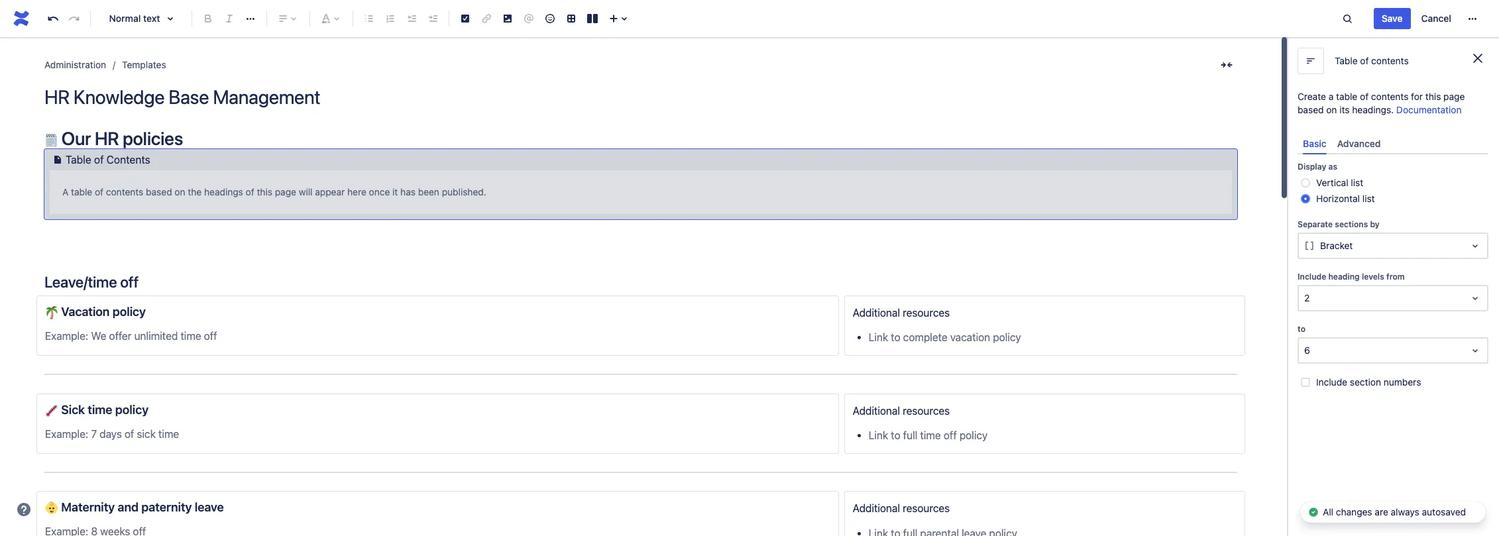 Task type: describe. For each thing, give the bounding box(es) containing it.
numbered list ⌘⇧7 image
[[382, 11, 398, 27]]

our hr policies
[[58, 127, 183, 149]]

table of contents
[[66, 154, 150, 166]]

open image for 6
[[1467, 343, 1483, 359]]

display
[[1298, 162, 1327, 172]]

Main content area, start typing to enter text. text field
[[36, 127, 1245, 536]]

tab list containing basic
[[1298, 133, 1489, 155]]

sick time policy
[[58, 402, 149, 417]]

Include heading levels from text field
[[1304, 292, 1307, 305]]

contents inside the create a table of contents for this page based on its headings.
[[1371, 91, 1409, 102]]

page inside the create a table of contents for this page based on its headings.
[[1444, 91, 1465, 102]]

vertical
[[1316, 177, 1349, 188]]

advanced
[[1337, 138, 1381, 149]]

autosaved
[[1422, 506, 1466, 518]]

display as option group
[[1298, 175, 1489, 207]]

additional for paternity
[[853, 503, 900, 515]]

will
[[299, 186, 313, 198]]

from
[[1387, 272, 1405, 282]]

section
[[1350, 377, 1381, 388]]

on inside text box
[[175, 186, 185, 198]]

heading
[[1329, 272, 1360, 282]]

has
[[400, 186, 416, 198]]

include section numbers
[[1316, 377, 1421, 388]]

1 resources from the top
[[903, 307, 950, 319]]

resources for policy
[[903, 405, 950, 417]]

policies
[[123, 127, 183, 149]]

redo ⌘⇧z image
[[66, 11, 82, 27]]

1 additional resources from the top
[[853, 307, 950, 319]]

help image
[[16, 502, 32, 518]]

this inside the create a table of contents for this page based on its headings.
[[1426, 91, 1441, 102]]

create a table of contents for this page based on its headings.
[[1298, 91, 1465, 115]]

it
[[392, 186, 398, 198]]

administration link
[[44, 57, 106, 73]]

by
[[1370, 220, 1380, 229]]

Give this page a title text field
[[44, 86, 1237, 108]]

italic ⌘i image
[[221, 11, 237, 27]]

find and replace image
[[1339, 11, 1355, 27]]

normal text button
[[96, 4, 186, 33]]

are
[[1375, 506, 1388, 518]]

include heading levels from
[[1298, 272, 1405, 282]]

link image
[[479, 11, 494, 27]]

paternity
[[141, 500, 192, 515]]

confluence image
[[11, 8, 32, 29]]

text
[[143, 13, 160, 24]]

bracket
[[1320, 240, 1353, 251]]

changes
[[1336, 506, 1372, 518]]

0 vertical spatial contents
[[1371, 55, 1409, 66]]

display as
[[1298, 162, 1338, 172]]

table for table of contents
[[1335, 55, 1358, 66]]

the
[[188, 186, 202, 198]]

list for horizontal list
[[1363, 193, 1375, 204]]

save button
[[1374, 8, 1411, 29]]

basic
[[1303, 138, 1327, 149]]

resources for paternity
[[903, 503, 950, 515]]

add image, video, or file image
[[500, 11, 516, 27]]

sick
[[61, 402, 85, 417]]

outdent ⇧tab image
[[404, 11, 420, 27]]

create
[[1298, 91, 1326, 102]]

separate
[[1298, 220, 1333, 229]]

our
[[61, 127, 91, 149]]

leave/time off
[[44, 273, 139, 291]]

normal
[[109, 13, 141, 24]]

mention image
[[521, 11, 537, 27]]

a
[[1329, 91, 1334, 102]]

6
[[1304, 345, 1310, 356]]

include for include section numbers
[[1316, 377, 1348, 388]]

based inside the create a table of contents for this page based on its headings.
[[1298, 104, 1324, 115]]

more image
[[1465, 11, 1481, 27]]

table for table of contents
[[66, 154, 91, 166]]

on inside the create a table of contents for this page based on its headings.
[[1326, 104, 1337, 115]]

sections
[[1335, 220, 1368, 229]]

hr
[[95, 127, 119, 149]]

saving image
[[1308, 507, 1319, 518]]

2
[[1304, 292, 1310, 304]]

time
[[88, 402, 112, 417]]

to text field
[[1304, 344, 1307, 357]]

leave/time
[[44, 273, 117, 291]]

vacation
[[61, 304, 110, 319]]

table image
[[563, 11, 579, 27]]

vertical list
[[1316, 177, 1364, 188]]

based inside main content area, start typing to enter text. text box
[[146, 186, 172, 198]]

table inside the create a table of contents for this page based on its headings.
[[1336, 91, 1358, 102]]

additional resources for policy
[[853, 405, 950, 417]]

a
[[62, 186, 68, 198]]

all changes are always autosaved
[[1323, 506, 1466, 518]]



Task type: vqa. For each thing, say whether or not it's contained in the screenshot.
bottommost BASED
yes



Task type: locate. For each thing, give the bounding box(es) containing it.
include for include heading levels from
[[1298, 272, 1326, 282]]

0 vertical spatial table
[[1336, 91, 1358, 102]]

maternity and paternity leave
[[58, 500, 224, 515]]

0 vertical spatial list
[[1351, 177, 1364, 188]]

tab list
[[1298, 133, 1489, 155]]

its
[[1340, 104, 1350, 115]]

2 vertical spatial resources
[[903, 503, 950, 515]]

leave
[[195, 500, 224, 515]]

1 horizontal spatial on
[[1326, 104, 1337, 115]]

0 horizontal spatial based
[[146, 186, 172, 198]]

confluence image
[[11, 8, 32, 29]]

templates link
[[122, 57, 166, 73]]

documentation link
[[1397, 104, 1462, 115]]

1 open image from the top
[[1467, 238, 1483, 254]]

this
[[1426, 91, 1441, 102], [257, 186, 272, 198]]

this right headings
[[257, 186, 272, 198]]

table of contents image
[[50, 152, 66, 168]]

0 horizontal spatial on
[[175, 186, 185, 198]]

Separate sections by text field
[[1304, 239, 1307, 253]]

cancel button
[[1413, 8, 1460, 29]]

1 additional from the top
[[853, 307, 900, 319]]

3 additional from the top
[[853, 503, 900, 515]]

0 vertical spatial open image
[[1467, 238, 1483, 254]]

close image
[[1470, 50, 1486, 66]]

separate sections by
[[1298, 220, 1380, 229]]

normal text
[[109, 13, 160, 24]]

table inside main content area, start typing to enter text. text box
[[71, 186, 92, 198]]

0 vertical spatial resources
[[903, 307, 950, 319]]

templates
[[122, 59, 166, 70]]

of down table of contents
[[95, 186, 103, 198]]

1 horizontal spatial table
[[1336, 91, 1358, 102]]

as
[[1329, 162, 1338, 172]]

3 additional resources from the top
[[853, 503, 950, 515]]

contents
[[107, 154, 150, 166]]

resources
[[903, 307, 950, 319], [903, 405, 950, 417], [903, 503, 950, 515]]

action item image
[[457, 11, 473, 27]]

of down hr
[[94, 154, 104, 166]]

:notepad_spiral: image
[[44, 134, 58, 147], [44, 134, 58, 147]]

2 vertical spatial additional resources
[[853, 503, 950, 515]]

table of contents
[[1335, 55, 1409, 66]]

2 vertical spatial open image
[[1467, 343, 1483, 359]]

here
[[347, 186, 366, 198]]

open image
[[1467, 238, 1483, 254], [1467, 290, 1483, 306], [1467, 343, 1483, 359]]

0 vertical spatial additional
[[853, 307, 900, 319]]

None radio
[[1301, 178, 1310, 188], [1301, 194, 1310, 204], [1301, 178, 1310, 188], [1301, 194, 1310, 204]]

page left will at top left
[[275, 186, 296, 198]]

contents inside main content area, start typing to enter text. text box
[[106, 186, 143, 198]]

1 vertical spatial list
[[1363, 193, 1375, 204]]

contents down contents
[[106, 186, 143, 198]]

1 vertical spatial policy
[[115, 402, 149, 417]]

table up its
[[1336, 91, 1358, 102]]

policy right time
[[115, 402, 149, 417]]

additional resources for paternity
[[853, 503, 950, 515]]

open image for 2
[[1467, 290, 1483, 306]]

include left section
[[1316, 377, 1348, 388]]

horizontal
[[1316, 193, 1360, 204]]

2 resources from the top
[[903, 405, 950, 417]]

been
[[418, 186, 439, 198]]

0 horizontal spatial page
[[275, 186, 296, 198]]

list
[[1351, 177, 1364, 188], [1363, 193, 1375, 204]]

headings
[[204, 186, 243, 198]]

1 horizontal spatial this
[[1426, 91, 1441, 102]]

contents up headings.
[[1371, 91, 1409, 102]]

:palm_tree: image
[[45, 306, 58, 320], [45, 306, 58, 320]]

contents down save button
[[1371, 55, 1409, 66]]

additional resources
[[853, 307, 950, 319], [853, 405, 950, 417], [853, 503, 950, 515]]

bullet list ⌘⇧8 image
[[361, 11, 377, 27]]

1 vertical spatial table
[[66, 154, 91, 166]]

emoji image
[[542, 11, 558, 27]]

1 vertical spatial open image
[[1467, 290, 1483, 306]]

save
[[1382, 13, 1403, 24]]

page up the documentation on the top right of page
[[1444, 91, 1465, 102]]

:thermometer: image
[[45, 404, 58, 417], [45, 404, 58, 417]]

off
[[120, 273, 139, 291]]

list up by
[[1363, 193, 1375, 204]]

numbers
[[1384, 377, 1421, 388]]

to
[[1298, 324, 1306, 334]]

all
[[1323, 506, 1334, 518]]

1 horizontal spatial based
[[1298, 104, 1324, 115]]

bold ⌘b image
[[200, 11, 216, 27]]

contents
[[1371, 55, 1409, 66], [1371, 91, 1409, 102], [106, 186, 143, 198]]

2 additional from the top
[[853, 405, 900, 417]]

include up 2
[[1298, 272, 1326, 282]]

0 horizontal spatial table
[[71, 186, 92, 198]]

0 vertical spatial table
[[1335, 55, 1358, 66]]

policy
[[112, 304, 146, 319], [115, 402, 149, 417]]

table down our
[[66, 154, 91, 166]]

undo ⌘z image
[[45, 11, 61, 27]]

on left the
[[175, 186, 185, 198]]

1 vertical spatial page
[[275, 186, 296, 198]]

:baby: image
[[45, 502, 58, 515], [45, 502, 58, 515]]

additional for policy
[[853, 405, 900, 417]]

of up headings.
[[1360, 91, 1369, 102]]

for
[[1411, 91, 1423, 102]]

0 horizontal spatial this
[[257, 186, 272, 198]]

layouts image
[[585, 11, 601, 27]]

table inside main content area, start typing to enter text. text box
[[66, 154, 91, 166]]

0 vertical spatial this
[[1426, 91, 1441, 102]]

1 vertical spatial additional resources
[[853, 405, 950, 417]]

and
[[118, 500, 139, 515]]

2 additional resources from the top
[[853, 405, 950, 417]]

page
[[1444, 91, 1465, 102], [275, 186, 296, 198]]

page inside main content area, start typing to enter text. text box
[[275, 186, 296, 198]]

published.
[[442, 186, 486, 198]]

1 horizontal spatial table
[[1335, 55, 1358, 66]]

table right "a"
[[71, 186, 92, 198]]

list up horizontal list
[[1351, 177, 1364, 188]]

1 vertical spatial table
[[71, 186, 92, 198]]

list for vertical list
[[1351, 177, 1364, 188]]

more formatting image
[[243, 11, 259, 27]]

of
[[1360, 55, 1369, 66], [1360, 91, 1369, 102], [94, 154, 104, 166], [95, 186, 103, 198], [246, 186, 254, 198]]

2 vertical spatial additional
[[853, 503, 900, 515]]

1 horizontal spatial page
[[1444, 91, 1465, 102]]

1 vertical spatial additional
[[853, 405, 900, 417]]

documentation
[[1397, 104, 1462, 115]]

a table of contents based on the headings of this page will appear here once it has been published.
[[62, 186, 486, 198]]

vacation policy
[[58, 304, 146, 319]]

appear
[[315, 186, 345, 198]]

once
[[369, 186, 390, 198]]

of up the create a table of contents for this page based on its headings. at the right of the page
[[1360, 55, 1369, 66]]

of inside the create a table of contents for this page based on its headings.
[[1360, 91, 1369, 102]]

1 vertical spatial based
[[146, 186, 172, 198]]

make template fixed-width image
[[1219, 57, 1235, 73]]

this inside main content area, start typing to enter text. text box
[[257, 186, 272, 198]]

0 vertical spatial page
[[1444, 91, 1465, 102]]

based down create on the right of page
[[1298, 104, 1324, 115]]

2 vertical spatial contents
[[106, 186, 143, 198]]

additional
[[853, 307, 900, 319], [853, 405, 900, 417], [853, 503, 900, 515]]

this up the documentation on the top right of page
[[1426, 91, 1441, 102]]

policy down off
[[112, 304, 146, 319]]

on left its
[[1326, 104, 1337, 115]]

include
[[1298, 272, 1326, 282], [1316, 377, 1348, 388]]

on
[[1326, 104, 1337, 115], [175, 186, 185, 198]]

1 vertical spatial contents
[[1371, 91, 1409, 102]]

based
[[1298, 104, 1324, 115], [146, 186, 172, 198]]

1 vertical spatial include
[[1316, 377, 1348, 388]]

maternity
[[61, 500, 115, 515]]

0 vertical spatial policy
[[112, 304, 146, 319]]

horizontal list
[[1316, 193, 1375, 204]]

1 vertical spatial resources
[[903, 405, 950, 417]]

3 resources from the top
[[903, 503, 950, 515]]

administration
[[44, 59, 106, 70]]

indent tab image
[[425, 11, 441, 27]]

always
[[1391, 506, 1420, 518]]

headings.
[[1352, 104, 1394, 115]]

table down find and replace 'icon'
[[1335, 55, 1358, 66]]

0 vertical spatial include
[[1298, 272, 1326, 282]]

levels
[[1362, 272, 1384, 282]]

0 vertical spatial on
[[1326, 104, 1337, 115]]

3 open image from the top
[[1467, 343, 1483, 359]]

1 vertical spatial this
[[257, 186, 272, 198]]

table
[[1335, 55, 1358, 66], [66, 154, 91, 166]]

2 open image from the top
[[1467, 290, 1483, 306]]

of right headings
[[246, 186, 254, 198]]

0 horizontal spatial table
[[66, 154, 91, 166]]

1 vertical spatial on
[[175, 186, 185, 198]]

cancel
[[1421, 13, 1452, 24]]

0 vertical spatial based
[[1298, 104, 1324, 115]]

based left the
[[146, 186, 172, 198]]

table
[[1336, 91, 1358, 102], [71, 186, 92, 198]]

0 vertical spatial additional resources
[[853, 307, 950, 319]]



